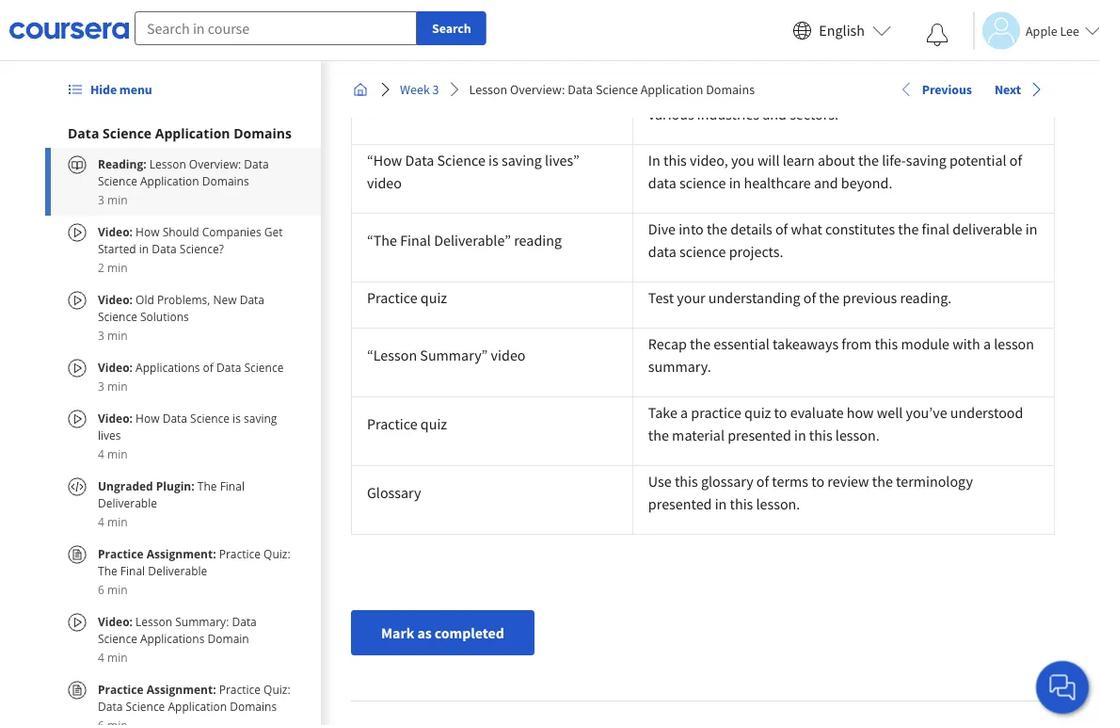 Task type: locate. For each thing, give the bounding box(es) containing it.
1 3 min from the top
[[98, 192, 128, 207]]

test
[[649, 288, 674, 307]]

in right deliverable
[[1026, 219, 1038, 238]]

2 how from the top
[[136, 410, 160, 426]]

science left across
[[936, 82, 982, 101]]

practice quiz for test
[[367, 288, 447, 307]]

1 vertical spatial 4
[[98, 514, 104, 529]]

science inside explore the wide-ranging applications of data science across various industries and sectors.
[[936, 82, 982, 101]]

0 horizontal spatial the
[[98, 563, 117, 578]]

0 horizontal spatial a
[[681, 403, 688, 422]]

previous button
[[896, 80, 976, 99]]

video,
[[690, 151, 728, 169]]

final up 6 min
[[120, 563, 145, 578]]

the final deliverable
[[98, 478, 245, 510]]

explore the wide-ranging applications of data science across various industries and sectors.
[[649, 82, 1029, 123]]

saving
[[502, 151, 542, 169], [907, 151, 947, 169], [244, 410, 277, 426]]

1 vertical spatial science
[[680, 173, 726, 192]]

1 horizontal spatial the
[[198, 478, 217, 493]]

0 vertical spatial lesson.
[[836, 426, 880, 444]]

overview:
[[510, 81, 565, 98], [189, 156, 241, 171]]

overview: down data science application domains dropdown button on the left of the page
[[189, 156, 241, 171]]

2 vertical spatial video
[[491, 346, 526, 364]]

of inside use this glossary of terms to review the terminology presented in this lesson.
[[757, 472, 769, 491]]

quiz for take
[[421, 414, 447, 433]]

1 horizontal spatial to
[[812, 472, 825, 491]]

with
[[953, 334, 981, 353]]

1 horizontal spatial a
[[984, 334, 991, 353]]

presented down the practice
[[728, 426, 792, 444]]

how left should
[[136, 224, 160, 239]]

saving left potential
[[907, 151, 947, 169]]

data inside "how data science is saving lives" video
[[405, 151, 434, 169]]

video: applications of data science 3 min
[[98, 359, 284, 394]]

1 vertical spatial how
[[136, 410, 160, 426]]

1 vertical spatial is
[[233, 410, 241, 426]]

across
[[985, 82, 1026, 101]]

a right take
[[681, 403, 688, 422]]

data inside how data science is saving lives
[[163, 410, 187, 426]]

"applications
[[367, 93, 451, 112]]

this right from
[[875, 334, 899, 353]]

saving inside in this video, you will learn about the life-saving potential of data science in healthcare and beyond.
[[907, 151, 947, 169]]

this right in in the top right of the page
[[664, 151, 687, 169]]

of up takeaways
[[804, 288, 816, 307]]

science?
[[180, 241, 224, 256]]

4 for the final deliverable
[[98, 514, 104, 529]]

3 4 from the top
[[98, 649, 104, 665]]

4 for lesson summary: data science applications domain
[[98, 649, 104, 665]]

of right applications
[[889, 82, 902, 101]]

6 min from the top
[[107, 514, 128, 529]]

1 vertical spatial deliverable
[[148, 563, 207, 578]]

final right "the
[[400, 231, 431, 250]]

overview: inside lesson overview: data science application domains
[[189, 156, 241, 171]]

Search in course text field
[[135, 11, 417, 45]]

hide menu
[[90, 81, 152, 98]]

saving for "how data science is saving lives" video
[[502, 151, 542, 169]]

1 vertical spatial quiz:
[[264, 681, 291, 697]]

2 horizontal spatial saving
[[907, 151, 947, 169]]

final right plugin: on the left of the page
[[220, 478, 245, 493]]

3 min from the top
[[107, 327, 128, 343]]

final inside the final deliverable
[[220, 478, 245, 493]]

1 how from the top
[[136, 224, 160, 239]]

min down ungraded
[[107, 514, 128, 529]]

to left evaluate
[[775, 403, 788, 422]]

3 down reading:
[[98, 192, 104, 207]]

0 vertical spatial lesson overview: data science application domains
[[469, 81, 755, 98]]

0 vertical spatial final
[[400, 231, 431, 250]]

quiz: inside practice quiz: the final deliverable
[[264, 546, 291, 561]]

overview: up lives"
[[510, 81, 565, 98]]

4 min down 6 min
[[98, 649, 128, 665]]

a
[[984, 334, 991, 353], [681, 403, 688, 422]]

min for how data science is saving lives
[[107, 446, 128, 461]]

in inside use this glossary of terms to review the terminology presented in this lesson.
[[715, 494, 727, 513]]

in inside how should companies get started in data science?
[[139, 241, 149, 256]]

practice
[[367, 288, 418, 307], [367, 414, 418, 433], [98, 546, 144, 561], [219, 546, 261, 561], [98, 681, 144, 697], [219, 681, 261, 697]]

2 vertical spatial data
[[649, 242, 677, 261]]

video right science"
[[559, 93, 594, 112]]

1 horizontal spatial is
[[489, 151, 499, 169]]

coursera image
[[9, 15, 129, 45]]

2 practice quiz from the top
[[367, 414, 447, 433]]

practice quiz
[[367, 288, 447, 307], [367, 414, 447, 433]]

the up industries
[[699, 82, 719, 101]]

1 vertical spatial 4 min
[[98, 514, 128, 529]]

min down lesson summary: data science applications domain
[[107, 649, 128, 665]]

is inside how data science is saving lives
[[233, 410, 241, 426]]

use this glossary of terms to review the terminology presented in this lesson.
[[649, 472, 976, 513]]

and
[[763, 105, 787, 123], [814, 173, 839, 192]]

science
[[936, 82, 982, 101], [680, 173, 726, 192], [680, 242, 726, 261]]

4 down 6
[[98, 649, 104, 665]]

0 vertical spatial the
[[198, 478, 217, 493]]

science inside lesson overview: data science application domains
[[98, 173, 137, 188]]

problems,
[[157, 291, 210, 307]]

this inside the "recap the essential takeaways from this module with a lesson summary."
[[875, 334, 899, 353]]

0 vertical spatial overview:
[[510, 81, 565, 98]]

saving down 'video: applications of data science 3 min'
[[244, 410, 277, 426]]

constitutes
[[826, 219, 896, 238]]

0 vertical spatial to
[[775, 403, 788, 422]]

practice quiz for take
[[367, 414, 447, 433]]

0 vertical spatial presented
[[728, 426, 792, 444]]

video right summary"
[[491, 346, 526, 364]]

min inside 'video: applications of data science 3 min'
[[107, 378, 128, 394]]

0 horizontal spatial overview:
[[189, 156, 241, 171]]

the
[[699, 82, 719, 101], [859, 151, 879, 169], [707, 219, 728, 238], [899, 219, 919, 238], [819, 288, 840, 307], [690, 334, 711, 353], [649, 426, 669, 444], [873, 472, 893, 491]]

the right review
[[873, 472, 893, 491]]

3 inside week 3 link
[[433, 81, 439, 98]]

0 horizontal spatial final
[[120, 563, 145, 578]]

deliverable
[[98, 495, 157, 510], [148, 563, 207, 578]]

1 min from the top
[[107, 192, 128, 207]]

0 vertical spatial science
[[936, 82, 982, 101]]

video: for lesson summary: data science applications domain
[[98, 613, 136, 629]]

"lesson summary" video
[[367, 346, 526, 364]]

min down lives
[[107, 446, 128, 461]]

this down evaluate
[[810, 426, 833, 444]]

science inside dropdown button
[[103, 124, 152, 142]]

english
[[819, 21, 865, 40]]

the up 6 min
[[98, 563, 117, 578]]

to
[[775, 403, 788, 422], [812, 472, 825, 491]]

previous
[[843, 288, 898, 307]]

data inside how should companies get started in data science?
[[152, 241, 177, 256]]

practice down the domain on the left of the page
[[219, 681, 261, 697]]

solutions
[[140, 308, 189, 324]]

quiz: inside practice quiz: data science application domains
[[264, 681, 291, 697]]

0 vertical spatial how
[[136, 224, 160, 239]]

practice down lesson summary: data science applications domain
[[98, 681, 144, 697]]

0 horizontal spatial and
[[763, 105, 787, 123]]

min right 6
[[107, 581, 128, 597]]

to inside take a practice quiz to evaluate how well you've understood the material presented in this lesson.
[[775, 403, 788, 422]]

previous
[[922, 81, 973, 98]]

the up beyond.
[[859, 151, 879, 169]]

saving inside "how data science is saving lives" video
[[502, 151, 542, 169]]

3 up lives
[[98, 378, 104, 394]]

practice assignment: up 6 min
[[98, 546, 219, 561]]

2 vertical spatial 4 min
[[98, 649, 128, 665]]

well
[[877, 403, 903, 422]]

applications down summary:
[[140, 630, 205, 646]]

to right terms
[[812, 472, 825, 491]]

data down the dive
[[649, 242, 677, 261]]

0 vertical spatial deliverable
[[98, 495, 157, 510]]

and down about
[[814, 173, 839, 192]]

4 min from the top
[[107, 378, 128, 394]]

of left what
[[776, 219, 788, 238]]

the right the into on the top
[[707, 219, 728, 238]]

1 vertical spatial overview:
[[189, 156, 241, 171]]

practice up "lesson
[[367, 288, 418, 307]]

apple lee button
[[974, 12, 1101, 49]]

data inside explore the wide-ranging applications of data science across various industries and sectors.
[[905, 82, 933, 101]]

0 horizontal spatial presented
[[649, 494, 712, 513]]

1 vertical spatial a
[[681, 403, 688, 422]]

1 quiz: from the top
[[264, 546, 291, 561]]

lesson right week 3 link
[[469, 81, 508, 98]]

lesson overview: data science application domains down data science application domains dropdown button on the left of the page
[[98, 156, 269, 188]]

1 horizontal spatial and
[[814, 173, 839, 192]]

and down ranging
[[763, 105, 787, 123]]

5 min from the top
[[107, 446, 128, 461]]

min
[[107, 192, 128, 207], [107, 259, 128, 275], [107, 327, 128, 343], [107, 378, 128, 394], [107, 446, 128, 461], [107, 514, 128, 529], [107, 581, 128, 597], [107, 649, 128, 665]]

0 vertical spatial assignment:
[[147, 546, 216, 561]]

quiz for test
[[421, 288, 447, 307]]

data inside in this video, you will learn about the life-saving potential of data science in healthcare and beyond.
[[649, 173, 677, 192]]

5 video: from the top
[[98, 613, 136, 629]]

data
[[905, 82, 933, 101], [649, 173, 677, 192], [649, 242, 677, 261]]

in inside in this video, you will learn about the life-saving potential of data science in healthcare and beyond.
[[729, 173, 741, 192]]

2 video: from the top
[[98, 291, 136, 307]]

min for how should companies get started in data science?
[[107, 259, 128, 275]]

understood
[[951, 403, 1024, 422]]

1 vertical spatial to
[[812, 472, 825, 491]]

how should companies get started in data science?
[[98, 224, 283, 256]]

1 vertical spatial lesson.
[[757, 494, 801, 513]]

0 horizontal spatial to
[[775, 403, 788, 422]]

2 vertical spatial 4
[[98, 649, 104, 665]]

the inside the final deliverable
[[198, 478, 217, 493]]

1 vertical spatial and
[[814, 173, 839, 192]]

0 vertical spatial is
[[489, 151, 499, 169]]

in inside dive into the details of what constitutes the final deliverable in data science projects.
[[1026, 219, 1038, 238]]

2 vertical spatial lesson
[[136, 613, 172, 629]]

4 min down ungraded
[[98, 514, 128, 529]]

lesson for video:
[[136, 613, 172, 629]]

0 vertical spatial applications
[[136, 359, 200, 375]]

0 vertical spatial quiz:
[[264, 546, 291, 561]]

1 vertical spatial final
[[220, 478, 245, 493]]

takeaways
[[773, 334, 839, 353]]

video: inside 'video: applications of data science 3 min'
[[98, 359, 133, 375]]

1 practice assignment: from the top
[[98, 546, 219, 561]]

2 assignment: from the top
[[147, 681, 216, 697]]

1 horizontal spatial presented
[[728, 426, 792, 444]]

the inside practice quiz: the final deliverable
[[98, 563, 117, 578]]

domains inside practice quiz: data science application domains
[[230, 698, 277, 714]]

companies
[[202, 224, 261, 239]]

completed
[[435, 623, 504, 642]]

4 for how data science is saving lives
[[98, 446, 104, 461]]

terminology
[[896, 472, 973, 491]]

is
[[489, 151, 499, 169], [233, 410, 241, 426]]

science down the into on the top
[[680, 242, 726, 261]]

2 4 from the top
[[98, 514, 104, 529]]

practice quiz up "lesson
[[367, 288, 447, 307]]

1 4 min from the top
[[98, 446, 128, 461]]

lee
[[1061, 22, 1080, 39]]

domains
[[706, 81, 755, 98], [234, 124, 292, 142], [202, 173, 249, 188], [230, 698, 277, 714]]

quiz: for practice quiz: data science application domains
[[264, 681, 291, 697]]

practice assignment: down lesson summary: data science applications domain
[[98, 681, 219, 697]]

in down the you
[[729, 173, 741, 192]]

in down glossary at right bottom
[[715, 494, 727, 513]]

min for practice quiz: the final deliverable
[[107, 581, 128, 597]]

test your understanding of the previous reading.
[[649, 288, 952, 307]]

2 vertical spatial final
[[120, 563, 145, 578]]

0 vertical spatial practice quiz
[[367, 288, 447, 307]]

1 vertical spatial 3 min
[[98, 327, 128, 343]]

week
[[400, 81, 430, 98]]

1 assignment: from the top
[[147, 546, 216, 561]]

how data science is saving lives
[[98, 410, 277, 443]]

0 vertical spatial lesson
[[469, 81, 508, 98]]

6
[[98, 581, 104, 597]]

practice
[[691, 403, 742, 422]]

how inside how should companies get started in data science?
[[136, 224, 160, 239]]

of left terms
[[757, 472, 769, 491]]

2 4 min from the top
[[98, 514, 128, 529]]

1 practice quiz from the top
[[367, 288, 447, 307]]

deliverable up summary:
[[148, 563, 207, 578]]

1 horizontal spatial saving
[[502, 151, 542, 169]]

1 vertical spatial presented
[[649, 494, 712, 513]]

industries
[[698, 105, 760, 123]]

min down reading:
[[107, 192, 128, 207]]

2 min
[[98, 259, 128, 275]]

1 vertical spatial lesson
[[149, 156, 186, 171]]

practice quiz up the glossary
[[367, 414, 447, 433]]

2 horizontal spatial final
[[400, 231, 431, 250]]

deliverable down ungraded
[[98, 495, 157, 510]]

data down in in the top right of the page
[[649, 173, 677, 192]]

2 practice assignment: from the top
[[98, 681, 219, 697]]

is inside "how data science is saving lives" video
[[489, 151, 499, 169]]

min for lesson summary: data science applications domain
[[107, 649, 128, 665]]

how down 'video: applications of data science 3 min'
[[136, 410, 160, 426]]

7 min from the top
[[107, 581, 128, 597]]

science inside how data science is saving lives
[[190, 410, 230, 426]]

1 vertical spatial practice quiz
[[367, 414, 447, 433]]

presented down use
[[649, 494, 712, 513]]

video: for how should companies get started in data science?
[[98, 224, 136, 239]]

deliverable inside practice quiz: the final deliverable
[[148, 563, 207, 578]]

3 min for old problems, new data science solutions
[[98, 327, 128, 343]]

science inside 'video: applications of data science 3 min'
[[244, 359, 284, 375]]

1 vertical spatial video
[[367, 173, 402, 192]]

the inside the "recap the essential takeaways from this module with a lesson summary."
[[690, 334, 711, 353]]

0 horizontal spatial lesson.
[[757, 494, 801, 513]]

min down 2 min
[[107, 327, 128, 343]]

the inside use this glossary of terms to review the terminology presented in this lesson.
[[873, 472, 893, 491]]

4 video: from the top
[[98, 410, 136, 426]]

ungraded plugin:
[[98, 478, 198, 493]]

the up summary.
[[690, 334, 711, 353]]

4 down ungraded
[[98, 514, 104, 529]]

assignment: down lesson summary: data science applications domain
[[147, 681, 216, 697]]

min right "2"
[[107, 259, 128, 275]]

lesson inside lesson overview: data science application domains
[[149, 156, 186, 171]]

8 min from the top
[[107, 649, 128, 665]]

new
[[213, 291, 237, 307]]

saving left lives"
[[502, 151, 542, 169]]

3 4 min from the top
[[98, 649, 128, 665]]

0 vertical spatial and
[[763, 105, 787, 123]]

"how data science is saving lives" video
[[367, 151, 583, 192]]

this inside in this video, you will learn about the life-saving potential of data science in healthcare and beyond.
[[664, 151, 687, 169]]

1 vertical spatial the
[[98, 563, 117, 578]]

quiz:
[[264, 546, 291, 561], [264, 681, 291, 697]]

application
[[641, 81, 704, 98], [155, 124, 230, 142], [140, 173, 199, 188], [168, 698, 227, 714]]

and inside explore the wide-ranging applications of data science across various industries and sectors.
[[763, 105, 787, 123]]

in down evaluate
[[795, 426, 807, 444]]

the right plugin: on the left of the page
[[198, 478, 217, 493]]

practice assignment:
[[98, 546, 219, 561], [98, 681, 219, 697]]

quiz up "lesson summary" video
[[421, 288, 447, 307]]

mark
[[381, 623, 415, 642]]

in right started
[[139, 241, 149, 256]]

how inside how data science is saving lives
[[136, 410, 160, 426]]

applications down 'solutions'
[[136, 359, 200, 375]]

4 min
[[98, 446, 128, 461], [98, 514, 128, 529], [98, 649, 128, 665]]

practice up summary:
[[219, 546, 261, 561]]

1 vertical spatial assignment:
[[147, 681, 216, 697]]

lesson overview: data science application domains
[[469, 81, 755, 98], [98, 156, 269, 188]]

1 horizontal spatial lesson.
[[836, 426, 880, 444]]

0 horizontal spatial saving
[[244, 410, 277, 426]]

2 min from the top
[[107, 259, 128, 275]]

0 horizontal spatial is
[[233, 410, 241, 426]]

1 horizontal spatial final
[[220, 478, 245, 493]]

a inside take a practice quiz to evaluate how well you've understood the material presented in this lesson.
[[681, 403, 688, 422]]

1 vertical spatial practice assignment:
[[98, 681, 219, 697]]

practice down "lesson
[[367, 414, 418, 433]]

is down "applications of data science" video
[[489, 151, 499, 169]]

data down show notifications icon
[[905, 82, 933, 101]]

4 min for lesson summary: data science applications domain
[[98, 649, 128, 665]]

1 vertical spatial data
[[649, 173, 677, 192]]

video down "how
[[367, 173, 402, 192]]

lesson left summary:
[[136, 613, 172, 629]]

2 vertical spatial science
[[680, 242, 726, 261]]

0 vertical spatial a
[[984, 334, 991, 353]]

0 vertical spatial 4
[[98, 446, 104, 461]]

the
[[198, 478, 217, 493], [98, 563, 117, 578]]

lesson. inside take a practice quiz to evaluate how well you've understood the material presented in this lesson.
[[836, 426, 880, 444]]

6 min
[[98, 581, 128, 597]]

4 down lives
[[98, 446, 104, 461]]

chat with us image
[[1048, 672, 1078, 702]]

presented
[[728, 426, 792, 444], [649, 494, 712, 513]]

0 vertical spatial data
[[905, 82, 933, 101]]

of right potential
[[1010, 151, 1023, 169]]

presented inside use this glossary of terms to review the terminology presented in this lesson.
[[649, 494, 712, 513]]

lesson down data science application domains
[[149, 156, 186, 171]]

1 vertical spatial applications
[[140, 630, 205, 646]]

0 vertical spatial video
[[559, 93, 594, 112]]

in this video, you will learn about the life-saving potential of data science in healthcare and beyond.
[[649, 151, 1026, 192]]

practice up 6 min
[[98, 546, 144, 561]]

you've
[[906, 403, 948, 422]]

0 vertical spatial practice assignment:
[[98, 546, 219, 561]]

quiz right the practice
[[745, 403, 772, 422]]

lesson. down terms
[[757, 494, 801, 513]]

lesson inside lesson summary: data science applications domain
[[136, 613, 172, 629]]

0 vertical spatial 3 min
[[98, 192, 128, 207]]

data inside old problems, new data science solutions
[[240, 291, 265, 307]]

min up lives
[[107, 378, 128, 394]]

2 3 min from the top
[[98, 327, 128, 343]]

1 vertical spatial lesson overview: data science application domains
[[98, 156, 269, 188]]

2 horizontal spatial video
[[559, 93, 594, 112]]

3 video: from the top
[[98, 359, 133, 375]]

0 horizontal spatial video
[[367, 173, 402, 192]]

hide menu button
[[60, 73, 160, 106]]

practice inside practice quiz: the final deliverable
[[219, 546, 261, 561]]

0 vertical spatial 4 min
[[98, 446, 128, 461]]

science down video,
[[680, 173, 726, 192]]

3 min down 2 min
[[98, 327, 128, 343]]

lesson. down how
[[836, 426, 880, 444]]

a right with
[[984, 334, 991, 353]]

summary"
[[420, 346, 488, 364]]

3 right week on the left of page
[[433, 81, 439, 98]]

lesson.
[[836, 426, 880, 444], [757, 494, 801, 513]]

of up how data science is saving lives
[[203, 359, 214, 375]]

the inside explore the wide-ranging applications of data science across various industries and sectors.
[[699, 82, 719, 101]]

4 min down lives
[[98, 446, 128, 461]]

take
[[649, 403, 678, 422]]

1 4 from the top
[[98, 446, 104, 461]]

assignment: down the final deliverable in the bottom of the page
[[147, 546, 216, 561]]

final
[[400, 231, 431, 250], [220, 478, 245, 493], [120, 563, 145, 578]]

the down take
[[649, 426, 669, 444]]

2 quiz: from the top
[[264, 681, 291, 697]]

apple
[[1026, 22, 1058, 39]]

in
[[729, 173, 741, 192], [1026, 219, 1038, 238], [139, 241, 149, 256], [795, 426, 807, 444], [715, 494, 727, 513]]

3 min down reading:
[[98, 192, 128, 207]]

quiz
[[421, 288, 447, 307], [745, 403, 772, 422], [421, 414, 447, 433]]

1 video: from the top
[[98, 224, 136, 239]]

is down 'video: applications of data science 3 min'
[[233, 410, 241, 426]]

saving inside how data science is saving lives
[[244, 410, 277, 426]]

"applications of data science" video
[[367, 93, 594, 112]]

lesson overview: data science application domains up various
[[469, 81, 755, 98]]



Task type: vqa. For each thing, say whether or not it's contained in the screenshot.


Task type: describe. For each thing, give the bounding box(es) containing it.
show notifications image
[[927, 24, 949, 46]]

this down glossary at right bottom
[[730, 494, 754, 513]]

take a practice quiz to evaluate how well you've understood the material presented in this lesson.
[[649, 403, 1027, 444]]

your
[[677, 288, 706, 307]]

essential
[[714, 334, 770, 353]]

the inside in this video, you will learn about the life-saving potential of data science in healthcare and beyond.
[[859, 151, 879, 169]]

deliverable inside the final deliverable
[[98, 495, 157, 510]]

4 min for the final deliverable
[[98, 514, 128, 529]]

lives"
[[545, 151, 580, 169]]

dive into the details of what constitutes the final deliverable in data science projects.
[[649, 219, 1041, 261]]

this right use
[[675, 472, 698, 491]]

various
[[649, 105, 695, 123]]

of right week 3 link
[[454, 93, 466, 112]]

ungraded
[[98, 478, 153, 493]]

should
[[163, 224, 199, 239]]

0 horizontal spatial lesson overview: data science application domains
[[98, 156, 269, 188]]

menu
[[119, 81, 152, 98]]

search button
[[417, 11, 486, 45]]

and inside in this video, you will learn about the life-saving potential of data science in healthcare and beyond.
[[814, 173, 839, 192]]

lesson. inside use this glossary of terms to review the terminology presented in this lesson.
[[757, 494, 801, 513]]

how for should
[[136, 224, 160, 239]]

science inside lesson summary: data science applications domain
[[98, 630, 137, 646]]

next
[[995, 81, 1022, 98]]

how for data
[[136, 410, 160, 426]]

3 down "2"
[[98, 327, 104, 343]]

explore
[[649, 82, 696, 101]]

material
[[672, 426, 725, 444]]

data inside lesson summary: data science applications domain
[[232, 613, 257, 629]]

application inside practice quiz: data science application domains
[[168, 698, 227, 714]]

data science application domains button
[[68, 123, 298, 142]]

1 horizontal spatial lesson overview: data science application domains
[[469, 81, 755, 98]]

evaluate
[[791, 403, 844, 422]]

science inside old problems, new data science solutions
[[98, 308, 137, 324]]

2
[[98, 259, 104, 275]]

"the
[[367, 231, 397, 250]]

of inside in this video, you will learn about the life-saving potential of data science in healthcare and beyond.
[[1010, 151, 1023, 169]]

beyond.
[[842, 173, 893, 192]]

science"
[[501, 93, 556, 112]]

will
[[758, 151, 780, 169]]

lives
[[98, 427, 121, 443]]

a inside the "recap the essential takeaways from this module with a lesson summary."
[[984, 334, 991, 353]]

saving for how data science is saving lives
[[244, 410, 277, 426]]

of inside dive into the details of what constitutes the final deliverable in data science projects.
[[776, 219, 788, 238]]

life-
[[882, 151, 907, 169]]

"lesson
[[367, 346, 417, 364]]

plugin:
[[156, 478, 195, 493]]

search
[[432, 20, 471, 37]]

applications inside 'video: applications of data science 3 min'
[[136, 359, 200, 375]]

assignment: for deliverable
[[147, 546, 216, 561]]

1 horizontal spatial overview:
[[510, 81, 565, 98]]

understanding
[[709, 288, 801, 307]]

the inside take a practice quiz to evaluate how well you've understood the material presented in this lesson.
[[649, 426, 669, 444]]

hide
[[90, 81, 117, 98]]

details
[[731, 219, 773, 238]]

practice inside practice quiz: data science application domains
[[219, 681, 261, 697]]

the left previous
[[819, 288, 840, 307]]

reading
[[514, 231, 562, 250]]

of inside 'video: applications of data science 3 min'
[[203, 359, 214, 375]]

week 3 link
[[393, 73, 447, 106]]

video: for old problems, new data science solutions
[[98, 291, 136, 307]]

into
[[679, 219, 704, 238]]

the left 'final'
[[899, 219, 919, 238]]

is for "how data science is saving lives" video
[[489, 151, 499, 169]]

4 min for how data science is saving lives
[[98, 446, 128, 461]]

old
[[136, 291, 154, 307]]

in inside take a practice quiz to evaluate how well you've understood the material presented in this lesson.
[[795, 426, 807, 444]]

how
[[847, 403, 874, 422]]

dive
[[649, 219, 676, 238]]

to inside use this glossary of terms to review the terminology presented in this lesson.
[[812, 472, 825, 491]]

science inside dive into the details of what constitutes the final deliverable in data science projects.
[[680, 242, 726, 261]]

video: for how data science is saving lives
[[98, 410, 136, 426]]

domain
[[208, 630, 249, 646]]

domains inside dropdown button
[[234, 124, 292, 142]]

3 min for lesson overview: data science application domains
[[98, 192, 128, 207]]

apple lee
[[1026, 22, 1080, 39]]

3 inside 'video: applications of data science 3 min'
[[98, 378, 104, 394]]

started
[[98, 241, 136, 256]]

practice quiz: the final deliverable
[[98, 546, 291, 578]]

data inside dive into the details of what constitutes the final deliverable in data science projects.
[[649, 242, 677, 261]]

lesson summary: data science applications domain
[[98, 613, 257, 646]]

deliverable
[[953, 219, 1023, 238]]

quiz inside take a practice quiz to evaluate how well you've understood the material presented in this lesson.
[[745, 403, 772, 422]]

summary.
[[649, 357, 712, 376]]

practice assignment: for deliverable
[[98, 546, 219, 561]]

what
[[791, 219, 823, 238]]

learn
[[783, 151, 815, 169]]

data science application domains
[[68, 124, 292, 142]]

science inside "how data science is saving lives" video
[[437, 151, 486, 169]]

week 3
[[400, 81, 439, 98]]

quiz: for practice quiz: the final deliverable
[[264, 546, 291, 561]]

"how
[[367, 151, 402, 169]]

ranging
[[758, 82, 806, 101]]

module
[[902, 334, 950, 353]]

application inside lesson overview: data science application domains
[[140, 173, 199, 188]]

wide-
[[723, 82, 758, 101]]

data inside 'video: applications of data science 3 min'
[[217, 359, 241, 375]]

projects.
[[729, 242, 784, 261]]

min for old problems, new data science solutions
[[107, 327, 128, 343]]

this inside take a practice quiz to evaluate how well you've understood the material presented in this lesson.
[[810, 426, 833, 444]]

video inside "how data science is saving lives" video
[[367, 173, 402, 192]]

presented inside take a practice quiz to evaluate how well you've understood the material presented in this lesson.
[[728, 426, 792, 444]]

data inside data science application domains dropdown button
[[68, 124, 99, 142]]

practice assignment: for application
[[98, 681, 219, 697]]

recap
[[649, 334, 687, 353]]

about
[[818, 151, 856, 169]]

glossary
[[701, 472, 754, 491]]

final for "the
[[400, 231, 431, 250]]

lesson for reading:
[[149, 156, 186, 171]]

get
[[264, 224, 283, 239]]

assignment: for application
[[147, 681, 216, 697]]

min for lesson overview: data science application domains
[[107, 192, 128, 207]]

applications inside lesson summary: data science applications domain
[[140, 630, 205, 646]]

use
[[649, 472, 672, 491]]

review
[[828, 472, 870, 491]]

next button
[[991, 80, 1048, 99]]

home image
[[353, 82, 368, 97]]

sectors.
[[790, 105, 839, 123]]

potential
[[950, 151, 1007, 169]]

english button
[[786, 0, 899, 61]]

data inside practice quiz: data science application domains
[[98, 698, 123, 714]]

min for the final deliverable
[[107, 514, 128, 529]]

of inside explore the wide-ranging applications of data science across various industries and sectors.
[[889, 82, 902, 101]]

science inside in this video, you will learn about the life-saving potential of data science in healthcare and beyond.
[[680, 173, 726, 192]]

lesson
[[994, 334, 1035, 353]]

data inside the lesson overview: data science application domains link
[[568, 81, 593, 98]]

old problems, new data science solutions
[[98, 291, 265, 324]]

final for the
[[220, 478, 245, 493]]

is for how data science is saving lives
[[233, 410, 241, 426]]

science inside practice quiz: data science application domains
[[126, 698, 165, 714]]

"the final deliverable" reading
[[367, 231, 562, 250]]

1 horizontal spatial video
[[491, 346, 526, 364]]

as
[[418, 623, 432, 642]]

mark as completed
[[381, 623, 504, 642]]

you
[[732, 151, 755, 169]]

from
[[842, 334, 872, 353]]

deliverable"
[[434, 231, 511, 250]]

final inside practice quiz: the final deliverable
[[120, 563, 145, 578]]

reading.
[[901, 288, 952, 307]]

application inside dropdown button
[[155, 124, 230, 142]]



